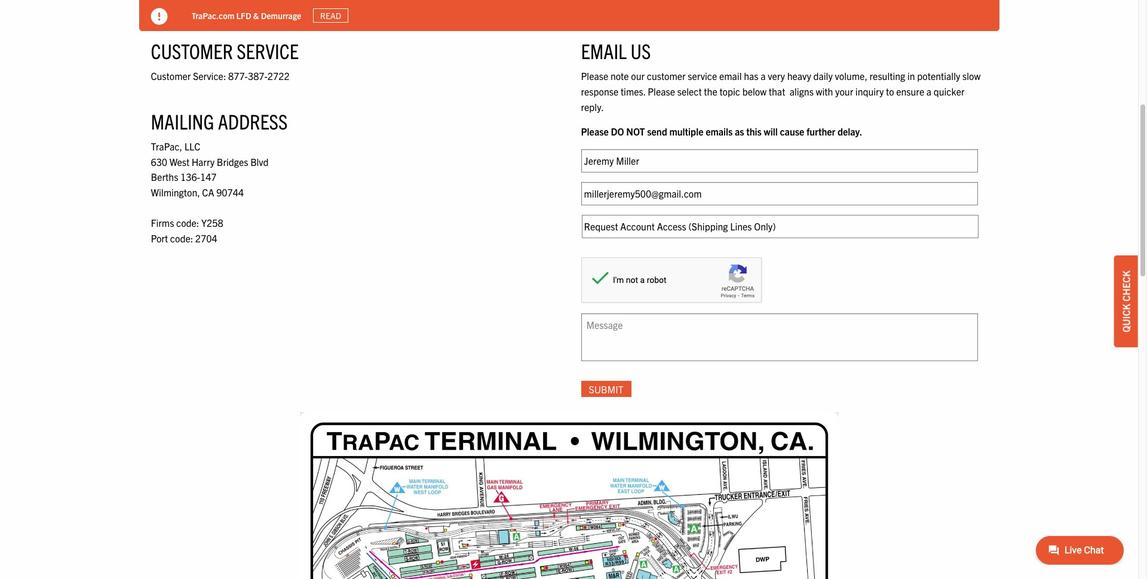 Task type: vqa. For each thing, say whether or not it's contained in the screenshot.
the topmost menu bar
no



Task type: describe. For each thing, give the bounding box(es) containing it.
y258
[[201, 217, 223, 229]]

service
[[237, 38, 299, 63]]

blvd
[[251, 156, 269, 168]]

147
[[200, 171, 217, 183]]

service
[[688, 70, 718, 82]]

mailing address
[[151, 108, 288, 134]]

as
[[735, 126, 745, 138]]

send
[[648, 126, 668, 138]]

0 vertical spatial a
[[761, 70, 766, 82]]

mailing
[[151, 108, 214, 134]]

this
[[747, 126, 762, 138]]

select
[[678, 85, 702, 97]]

ca
[[202, 186, 214, 198]]

quicker
[[934, 85, 965, 97]]

daily
[[814, 70, 833, 82]]

with
[[816, 85, 834, 97]]

customer for customer service
[[151, 38, 233, 63]]

wilmington,
[[151, 186, 200, 198]]

west
[[170, 156, 190, 168]]

877-
[[228, 70, 248, 82]]

harry
[[192, 156, 215, 168]]

customer for customer service: 877-387-2722
[[151, 70, 191, 82]]

2704
[[195, 232, 217, 244]]

check
[[1121, 271, 1133, 302]]

customer
[[647, 70, 686, 82]]

2722
[[268, 70, 290, 82]]

Message text field
[[581, 314, 978, 362]]

slow
[[963, 70, 981, 82]]

630
[[151, 156, 167, 168]]

customer service: 877-387-2722
[[151, 70, 290, 82]]

resulting
[[870, 70, 906, 82]]

address
[[218, 108, 288, 134]]

further
[[807, 126, 836, 138]]

trapac, llc 630 west harry bridges blvd berths 136-147 wilmington, ca 90744
[[151, 141, 269, 198]]

firms
[[151, 217, 174, 229]]

main content containing customer service
[[139, 13, 1000, 580]]

please for not
[[581, 126, 609, 138]]

delay.
[[838, 126, 863, 138]]

0 vertical spatial code:
[[176, 217, 199, 229]]

read
[[320, 10, 341, 21]]

us
[[631, 38, 651, 63]]

response
[[581, 85, 619, 97]]

firms code:  y258 port code:  2704
[[151, 217, 223, 244]]

Your Email text field
[[581, 182, 978, 205]]

your
[[836, 85, 854, 97]]

quick
[[1121, 304, 1133, 333]]

Your Name text field
[[581, 149, 978, 173]]

trapac.com lfd & demurrage
[[192, 10, 302, 21]]

trapac,
[[151, 141, 182, 153]]

inquiry
[[856, 85, 884, 97]]

1 vertical spatial please
[[648, 85, 676, 97]]

please note our customer service email has a very heavy daily volume, resulting in potentially slow response times. please select the topic below that  aligns with your inquiry to ensure a quicker reply.
[[581, 70, 981, 113]]

potentially
[[918, 70, 961, 82]]

has
[[744, 70, 759, 82]]



Task type: locate. For each thing, give the bounding box(es) containing it.
very
[[768, 70, 786, 82]]

ensure
[[897, 85, 925, 97]]

0 vertical spatial please
[[581, 70, 609, 82]]

2 customer from the top
[[151, 70, 191, 82]]

read link
[[313, 8, 348, 23]]

heavy
[[788, 70, 812, 82]]

2 vertical spatial please
[[581, 126, 609, 138]]

a down potentially
[[927, 85, 932, 97]]

will
[[764, 126, 778, 138]]

solid image
[[151, 8, 168, 25]]

please down customer
[[648, 85, 676, 97]]

service:
[[193, 70, 226, 82]]

to
[[887, 85, 895, 97]]

customer service
[[151, 38, 299, 63]]

0 horizontal spatial a
[[761, 70, 766, 82]]

please for our
[[581, 70, 609, 82]]

please up response
[[581, 70, 609, 82]]

please left do
[[581, 126, 609, 138]]

please do not send multiple emails as this will cause further delay.
[[581, 126, 863, 138]]

reply.
[[581, 101, 604, 113]]

emails
[[706, 126, 733, 138]]

code:
[[176, 217, 199, 229], [170, 232, 193, 244]]

berths
[[151, 171, 178, 183]]

lfd
[[236, 10, 251, 21]]

multiple
[[670, 126, 704, 138]]

0 vertical spatial customer
[[151, 38, 233, 63]]

customer up service: at the top left of the page
[[151, 38, 233, 63]]

quick check link
[[1115, 256, 1139, 348]]

that
[[769, 85, 786, 97]]

llc
[[184, 141, 200, 153]]

in
[[908, 70, 916, 82]]

do
[[611, 126, 624, 138]]

None submit
[[581, 381, 632, 398]]

email
[[720, 70, 742, 82]]

1 vertical spatial customer
[[151, 70, 191, 82]]

a right has
[[761, 70, 766, 82]]

code: up 2704
[[176, 217, 199, 229]]

387-
[[248, 70, 268, 82]]

email us
[[581, 38, 651, 63]]

demurrage
[[261, 10, 302, 21]]

cause
[[780, 126, 805, 138]]

1 customer from the top
[[151, 38, 233, 63]]

main content
[[139, 13, 1000, 580]]

90744
[[216, 186, 244, 198]]

1 vertical spatial a
[[927, 85, 932, 97]]

not
[[627, 126, 645, 138]]

please
[[581, 70, 609, 82], [648, 85, 676, 97], [581, 126, 609, 138]]

&
[[253, 10, 259, 21]]

customer left service: at the top left of the page
[[151, 70, 191, 82]]

below
[[743, 85, 767, 97]]

1 horizontal spatial a
[[927, 85, 932, 97]]

136-
[[181, 171, 200, 183]]

volume,
[[835, 70, 868, 82]]

bridges
[[217, 156, 248, 168]]

a
[[761, 70, 766, 82], [927, 85, 932, 97]]

trapac.com
[[192, 10, 235, 21]]

customer
[[151, 38, 233, 63], [151, 70, 191, 82]]

times.
[[621, 85, 646, 97]]

quick check
[[1121, 271, 1133, 333]]

email
[[581, 38, 627, 63]]

topic
[[720, 85, 741, 97]]

code: right port on the top
[[170, 232, 193, 244]]

1 vertical spatial code:
[[170, 232, 193, 244]]

the
[[704, 85, 718, 97]]

note
[[611, 70, 629, 82]]

our
[[631, 70, 645, 82]]

port
[[151, 232, 168, 244]]



